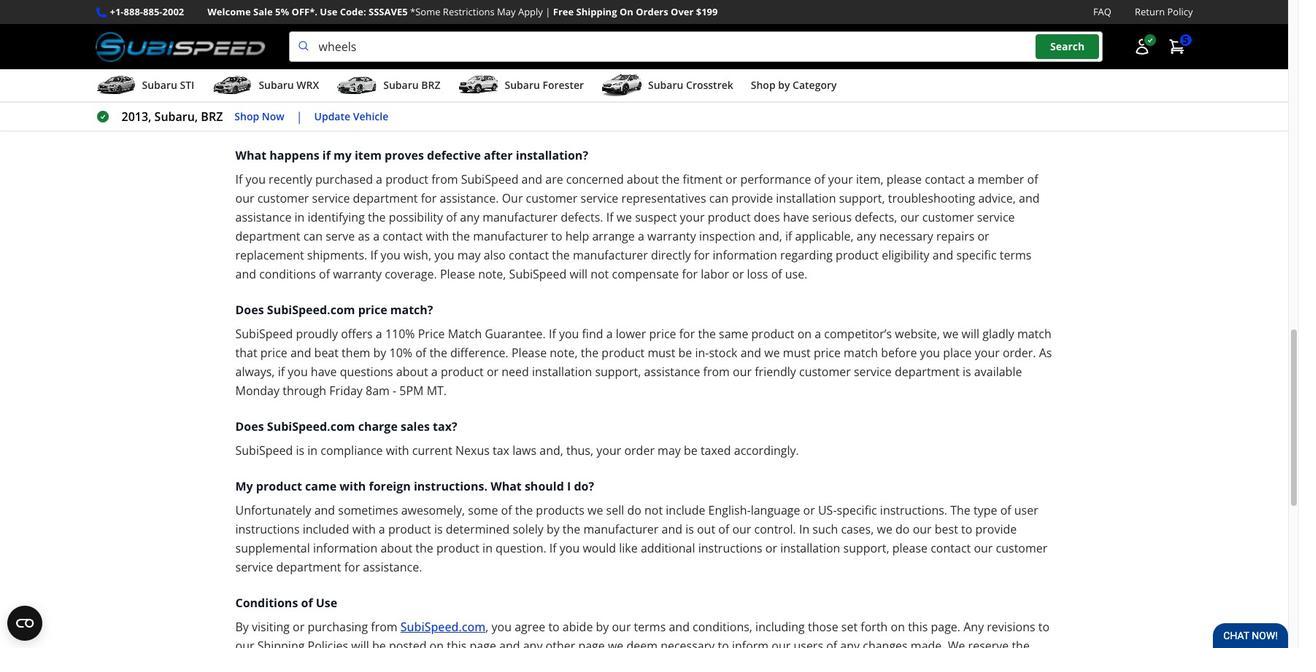 Task type: locate. For each thing, give the bounding box(es) containing it.
be right items
[[1030, 93, 1044, 109]]

product.
[[967, 74, 1013, 90]]

included
[[303, 522, 349, 538]]

0 horizontal spatial necessary
[[661, 639, 715, 649]]

information down included
[[313, 541, 377, 557]]

have
[[328, 93, 354, 109], [783, 210, 809, 226], [311, 364, 337, 380]]

what down sale
[[235, 31, 266, 47]]

1 vertical spatial support,
[[595, 364, 641, 380]]

shop inside dropdown button
[[751, 78, 776, 92]]

subaru inside dropdown button
[[505, 78, 540, 92]]

us-
[[818, 503, 837, 519]]

my
[[235, 479, 253, 495]]

you inside , you agree to abide by our terms and conditions, including those set forth on this page. any revisions to our shipping policies will be posted on this page and any other page we deem necessary to inform our users of any changes made. we reserve th
[[492, 620, 512, 636]]

2 horizontal spatial price
[[814, 345, 841, 361]]

1 horizontal spatial assistance
[[644, 364, 700, 380]]

0 horizontal spatial this
[[447, 639, 467, 649]]

1 vertical spatial assistance.
[[363, 560, 422, 576]]

3 subaru from the left
[[383, 78, 419, 92]]

match?
[[390, 302, 433, 318]]

1 vertical spatial have
[[783, 210, 809, 226]]

now
[[262, 109, 284, 123]]

page
[[470, 639, 496, 649], [578, 639, 605, 649]]

what for what should i do if i received the wrong item?
[[235, 31, 266, 47]]

number up "return"
[[418, 93, 462, 109]]

1 horizontal spatial brz
[[421, 78, 440, 92]]

i up the you've
[[312, 31, 316, 47]]

replacement inside the representatives before opening or using your product. we recommend you have your order number and product packaging on hand to expedite your call. do not discard any of the parts as these items will be needed in order to qualify for a return and/or replacement shipment.
[[485, 112, 554, 128]]

member
[[978, 172, 1024, 188]]

slip.
[[280, 74, 302, 90]]

do right numbers
[[401, 74, 415, 90]]

1 vertical spatial from
[[703, 364, 730, 380]]

installation right need
[[532, 364, 592, 380]]

note, inside subispeed proudly offers a 110% price match guarantee. if you find a lower price for the same product on a competitor's website, we will gladly match that price and beat them by 10% of the difference. please note, the product must be in-stock and we must price match before you place your order. as always, if you have questions about a product or need installation support, assistance from our friendly customer service department is available monday through friday 8am - 5pm mt.
[[550, 345, 578, 361]]

before inside subispeed proudly offers a 110% price match guarantee. if you find a lower price for the same product on a competitor's website, we will gladly match that price and beat them by 10% of the difference. please note, the product must be in-stock and we must price match before you place your order. as always, if you have questions about a product or need installation support, assistance from our friendly customer service department is available monday through friday 8am - 5pm mt.
[[881, 345, 917, 361]]

price
[[649, 326, 676, 342], [260, 345, 287, 361], [814, 345, 841, 361]]

of inside if you think you've received the wrong product, please double-check the part number on the product label with the part number listed on your packing slip. if those numbers do not match, please contact one of our
[[585, 74, 596, 90]]

does subispeed.com charge sales tax?
[[235, 419, 457, 435]]

proudly
[[296, 326, 338, 342]]

compensate
[[612, 266, 679, 283]]

1 horizontal spatial shipping
[[576, 5, 617, 18]]

provide
[[732, 191, 773, 207], [975, 522, 1017, 538]]

0 horizontal spatial shop
[[235, 109, 259, 123]]

1 horizontal spatial number
[[654, 55, 698, 71]]

service inside unfortunately and sometimes awesomely, some of the products we sell do not include english-language or us-specific instructions. the type of user instructions included with a product is determined solely by the manufacturer and is out of our control. in such cases, we do our best to provide supplemental information about the product in question. if you would like additional instructions or installation support, please contact our customer service department for assistance.
[[235, 560, 273, 576]]

department inside unfortunately and sometimes awesomely, some of the products we sell do not include english-language or us-specific instructions. the type of user instructions included with a product is determined solely by the manufacturer and is out of our control. in such cases, we do our best to provide supplemental information about the product in question. if you would like additional instructions or installation support, please contact our customer service department for assistance.
[[276, 560, 341, 576]]

product up 'inspection' at top
[[708, 210, 751, 226]]

any
[[963, 620, 984, 636]]

on
[[620, 5, 633, 18]]

any inside the representatives before opening or using your product. we recommend you have your order number and product packaging on hand to expedite your call. do not discard any of the parts as these items will be needed in order to qualify for a return and/or replacement shipment.
[[839, 93, 859, 109]]

we left deem
[[608, 639, 623, 649]]

assistance. down the sometimes
[[363, 560, 422, 576]]

installation inside subispeed proudly offers a 110% price match guarantee. if you find a lower price for the same product on a competitor's website, we will gladly match that price and beat them by 10% of the difference. please note, the product must be in-stock and we must price match before you place your order. as always, if you have questions about a product or need installation support, assistance from our friendly customer service department is available monday through friday 8am - 5pm mt.
[[532, 364, 592, 380]]

for inside the representatives before opening or using your product. we recommend you have your order number and product packaging on hand to expedite your call. do not discard any of the parts as these items will be needed in order to qualify for a return and/or replacement shipment.
[[380, 112, 395, 128]]

support, for english-
[[843, 541, 889, 557]]

current
[[412, 443, 452, 459]]

1 vertical spatial necessary
[[661, 639, 715, 649]]

2 horizontal spatial order
[[624, 443, 655, 459]]

0 horizontal spatial and,
[[540, 443, 563, 459]]

we inside if you recently purchased a product from subispeed and are concerned about the fitment or performance of your item, please contact a member of our customer service department for assistance. our customer service representatives can provide installation support, troubleshooting advice, and assistance in identifying the possibility of any manufacturer defects. if we suspect your product does have serious defects, our customer service department can serve as a contact with the manufacturer to help arrange a warranty inspection and, if applicable, any necessary repairs or replacement shipments. if you wish, you may also contact the manufacturer directly for information regarding product eligibility and specific terms and conditions of warranty coverage. please note, subispeed will not compensate for labor or loss of use.
[[616, 210, 632, 226]]

0 vertical spatial from
[[431, 172, 458, 188]]

1 horizontal spatial assistance.
[[440, 191, 499, 207]]

1 vertical spatial provide
[[975, 522, 1017, 538]]

of down opening
[[862, 93, 873, 109]]

or inside subispeed proudly offers a 110% price match guarantee. if you find a lower price for the same product on a competitor's website, we will gladly match that price and beat them by 10% of the difference. please note, the product must be in-stock and we must price match before you place your order. as always, if you have questions about a product or need installation support, assistance from our friendly customer service department is available monday through friday 8am - 5pm mt.
[[487, 364, 499, 380]]

1 horizontal spatial page
[[578, 639, 605, 649]]

assistance inside subispeed proudly offers a 110% price match guarantee. if you find a lower price for the same product on a competitor's website, we will gladly match that price and beat them by 10% of the difference. please note, the product must be in-stock and we must price match before you place your order. as always, if you have questions about a product or need installation support, assistance from our friendly customer service department is available monday through friday 8am - 5pm mt.
[[644, 364, 700, 380]]

a subaru sti thumbnail image image
[[95, 75, 136, 96]]

is down subispeed.com charge
[[296, 443, 304, 459]]

received up a subaru brz thumbnail image
[[337, 55, 383, 71]]

label
[[785, 55, 811, 71]]

shipping left on
[[576, 5, 617, 18]]

and, inside if you recently purchased a product from subispeed and are concerned about the fitment or performance of your item, please contact a member of our customer service department for assistance. our customer service representatives can provide installation support, troubleshooting advice, and assistance in identifying the possibility of any manufacturer defects. if we suspect your product does have serious defects, our customer service department can serve as a contact with the manufacturer to help arrange a warranty inspection and, if applicable, any necessary repairs or replacement shipments. if you wish, you may also contact the manufacturer directly for information regarding product eligibility and specific terms and conditions of warranty coverage. please note, subispeed will not compensate for labor or loss of use.
[[758, 229, 782, 245]]

inspection
[[699, 229, 755, 245]]

use
[[320, 5, 337, 18], [316, 596, 337, 612]]

of right member
[[1027, 172, 1038, 188]]

your right thus,
[[596, 443, 621, 459]]

assistance down in-
[[644, 364, 700, 380]]

to down the conditions,
[[718, 639, 729, 649]]

representatives inside if you recently purchased a product from subispeed and are concerned about the fitment or performance of your item, please contact a member of our customer service department for assistance. our customer service representatives can provide installation support, troubleshooting advice, and assistance in identifying the possibility of any manufacturer defects. if we suspect your product does have serious defects, our customer service department can serve as a contact with the manufacturer to help arrange a warranty inspection and, if applicable, any necessary repairs or replacement shipments. if you wish, you may also contact the manufacturer directly for information regarding product eligibility and specific terms and conditions of warranty coverage. please note, subispeed will not compensate for labor or loss of use.
[[621, 191, 706, 207]]

for inside subispeed proudly offers a 110% price match guarantee. if you find a lower price for the same product on a competitor's website, we will gladly match that price and beat them by 10% of the difference. please note, the product must be in-stock and we must price match before you place your order. as always, if you have questions about a product or need installation support, assistance from our friendly customer service department is available monday through friday 8am - 5pm mt.
[[679, 326, 695, 342]]

0 horizontal spatial please
[[440, 266, 475, 283]]

will down help
[[570, 266, 588, 283]]

about inside unfortunately and sometimes awesomely, some of the products we sell do not include english-language or us-specific instructions. the type of user instructions included with a product is determined solely by the manufacturer and is out of our control. in such cases, we do our best to provide supplemental information about the product in question. if you would like additional instructions or installation support, please contact our customer service department for assistance.
[[381, 541, 412, 557]]

thus,
[[566, 443, 593, 459]]

conditions
[[235, 596, 298, 612]]

update vehicle button
[[314, 109, 388, 125]]

as
[[928, 93, 940, 109], [358, 229, 370, 245]]

0 vertical spatial shipping
[[576, 5, 617, 18]]

policy
[[1167, 5, 1193, 18]]

we
[[616, 210, 632, 226], [943, 326, 959, 342], [764, 345, 780, 361], [588, 503, 603, 519], [877, 522, 892, 538], [608, 639, 623, 649]]

of inside the representatives before opening or using your product. we recommend you have your order number and product packaging on hand to expedite your call. do not discard any of the parts as these items will be needed in order to qualify for a return and/or replacement shipment.
[[862, 93, 873, 109]]

0 vertical spatial terms
[[1000, 247, 1032, 264]]

0 vertical spatial warranty
[[647, 229, 696, 245]]

we inside the representatives before opening or using your product. we recommend you have your order number and product packaging on hand to expedite your call. do not discard any of the parts as these items will be needed in order to qualify for a return and/or replacement shipment.
[[1016, 74, 1034, 90]]

a inside the representatives before opening or using your product. we recommend you have your order number and product packaging on hand to expedite your call. do not discard any of the parts as these items will be needed in order to qualify for a return and/or replacement shipment.
[[398, 112, 405, 128]]

0 horizontal spatial page
[[470, 639, 496, 649]]

you inside if you think you've received the wrong product, please double-check the part number on the product label with the part number listed on your packing slip. if those numbers do not match, please contact one of our
[[246, 55, 266, 71]]

order for representatives before opening or using your product. we recommend you have your order number and product packaging on hand to expedite your call. do not discard any of the parts as these items will be needed in order to qualify for a return and/or replacement shipment.
[[385, 93, 415, 109]]

as inside the representatives before opening or using your product. we recommend you have your order number and product packaging on hand to expedite your call. do not discard any of the parts as these items will be needed in order to qualify for a return and/or replacement shipment.
[[928, 93, 940, 109]]

i left do?
[[567, 479, 571, 495]]

of right the "one"
[[585, 74, 596, 90]]

if up regarding
[[785, 229, 792, 245]]

and left "conditions"
[[235, 266, 256, 283]]

1 vertical spatial use
[[316, 596, 337, 612]]

2 vertical spatial installation
[[780, 541, 840, 557]]

1 vertical spatial installation
[[532, 364, 592, 380]]

item,
[[856, 172, 883, 188]]

any right possibility
[[460, 210, 479, 226]]

1 horizontal spatial shop
[[751, 78, 776, 92]]

0 horizontal spatial specific
[[837, 503, 877, 519]]

0 horizontal spatial instructions
[[235, 522, 300, 538]]

1 horizontal spatial instructions
[[698, 541, 762, 557]]

0 vertical spatial |
[[545, 5, 551, 18]]

1 vertical spatial before
[[881, 345, 917, 361]]

+1-888-885-2002
[[110, 5, 184, 18]]

1 horizontal spatial and,
[[758, 229, 782, 245]]

order
[[385, 93, 415, 109], [293, 112, 323, 128], [624, 443, 655, 459]]

specific
[[956, 247, 997, 264], [837, 503, 877, 519]]

on
[[701, 55, 715, 71], [966, 55, 980, 71], [592, 93, 606, 109], [797, 326, 812, 342], [891, 620, 905, 636], [430, 639, 444, 649]]

terms
[[1000, 247, 1032, 264], [634, 620, 666, 636]]

a subaru wrx thumbnail image image
[[212, 75, 253, 96]]

we inside , you agree to abide by our terms and conditions, including those set forth on this page. any revisions to our shipping policies will be posted on this page and any other page we deem necessary to inform our users of any changes made. we reserve th
[[608, 639, 623, 649]]

subispeed
[[461, 172, 518, 188], [509, 266, 567, 283], [235, 326, 293, 342], [235, 443, 293, 459]]

1 horizontal spatial part
[[861, 55, 884, 71]]

necessary up eligibility
[[879, 229, 933, 245]]

replacement up "conditions"
[[235, 247, 304, 264]]

1 horizontal spatial before
[[881, 345, 917, 361]]

code:
[[340, 5, 366, 18]]

price
[[418, 326, 445, 342]]

0 horizontal spatial we
[[948, 639, 965, 649]]

have inside the representatives before opening or using your product. we recommend you have your order number and product packaging on hand to expedite your call. do not discard any of the parts as these items will be needed in order to qualify for a return and/or replacement shipment.
[[328, 93, 354, 109]]

by inside , you agree to abide by our terms and conditions, including those set forth on this page. any revisions to our shipping policies will be posted on this page and any other page we deem necessary to inform our users of any changes made. we reserve th
[[596, 620, 609, 636]]

will inside if you recently purchased a product from subispeed and are concerned about the fitment or performance of your item, please contact a member of our customer service department for assistance. our customer service representatives can provide installation support, troubleshooting advice, and assistance in identifying the possibility of any manufacturer defects. if we suspect your product does have serious defects, our customer service department can serve as a contact with the manufacturer to help arrange a warranty inspection and, if applicable, any necessary repairs or replacement shipments. if you wish, you may also contact the manufacturer directly for information regarding product eligibility and specific terms and conditions of warranty coverage. please note, subispeed will not compensate for labor or loss of use.
[[570, 266, 588, 283]]

also
[[484, 247, 506, 264]]

2 page from the left
[[578, 639, 605, 649]]

support, inside subispeed proudly offers a 110% price match guarantee. if you find a lower price for the same product on a competitor's website, we will gladly match that price and beat them by 10% of the difference. please note, the product must be in-stock and we must price match before you place your order. as always, if you have questions about a product or need installation support, assistance from our friendly customer service department is available monday through friday 8am - 5pm mt.
[[595, 364, 641, 380]]

a left 110%
[[376, 326, 382, 342]]

0 horizontal spatial information
[[313, 541, 377, 557]]

representatives
[[718, 74, 803, 90], [621, 191, 706, 207]]

1 vertical spatial replacement
[[235, 247, 304, 264]]

0 horizontal spatial brz
[[201, 109, 223, 125]]

of
[[585, 74, 596, 90], [862, 93, 873, 109], [814, 172, 825, 188], [1027, 172, 1038, 188], [446, 210, 457, 226], [319, 266, 330, 283], [771, 266, 782, 283], [415, 345, 426, 361], [501, 503, 512, 519], [1000, 503, 1011, 519], [718, 522, 729, 538], [301, 596, 313, 612], [826, 639, 837, 649]]

product inside if you think you've received the wrong product, please double-check the part number on the product label with the part number listed on your packing slip. if those numbers do not match, please contact one of our
[[739, 55, 782, 71]]

wrong up subaru brz
[[407, 55, 442, 71]]

2 vertical spatial have
[[311, 364, 337, 380]]

you inside the representatives before opening or using your product. we recommend you have your order number and product packaging on hand to expedite your call. do not discard any of the parts as these items will be needed in order to qualify for a return and/or replacement shipment.
[[305, 93, 325, 109]]

button image
[[1133, 38, 1151, 56]]

2013,
[[122, 109, 151, 125]]

sssave5
[[369, 5, 408, 18]]

subaru for subaru crosstrek
[[648, 78, 683, 92]]

a right find
[[606, 326, 613, 342]]

0 horizontal spatial |
[[296, 109, 303, 125]]

0 vertical spatial brz
[[421, 78, 440, 92]]

5 subaru from the left
[[648, 78, 683, 92]]

type
[[974, 503, 997, 519]]

installation
[[776, 191, 836, 207], [532, 364, 592, 380], [780, 541, 840, 557]]

a
[[398, 112, 405, 128], [376, 172, 382, 188], [968, 172, 975, 188], [373, 229, 380, 245], [638, 229, 644, 245], [376, 326, 382, 342], [606, 326, 613, 342], [815, 326, 821, 342], [431, 364, 438, 380], [379, 522, 385, 538]]

that
[[235, 345, 257, 361]]

1 vertical spatial and,
[[540, 443, 563, 459]]

sales
[[401, 419, 430, 435]]

does subispeed.com price match?
[[235, 302, 433, 318]]

does for does subispeed.com charge sales tax?
[[235, 419, 264, 435]]

5 button
[[1161, 32, 1193, 61]]

is
[[963, 364, 971, 380], [296, 443, 304, 459], [434, 522, 443, 538], [685, 522, 694, 538]]

manufacturer
[[483, 210, 558, 226], [473, 229, 548, 245], [573, 247, 648, 264], [583, 522, 659, 538]]

specific inside if you recently purchased a product from subispeed and are concerned about the fitment or performance of your item, please contact a member of our customer service department for assistance. our customer service representatives can provide installation support, troubleshooting advice, and assistance in identifying the possibility of any manufacturer defects. if we suspect your product does have serious defects, our customer service department can serve as a contact with the manufacturer to help arrange a warranty inspection and, if applicable, any necessary repairs or replacement shipments. if you wish, you may also contact the manufacturer directly for information regarding product eligibility and specific terms and conditions of warranty coverage. please note, subispeed will not compensate for labor or loss of use.
[[956, 247, 997, 264]]

1 vertical spatial terms
[[634, 620, 666, 636]]

representatives up suspect at the top of page
[[621, 191, 706, 207]]

your up "available"
[[975, 345, 1000, 361]]

search input field
[[289, 31, 1102, 62]]

0 horizontal spatial as
[[358, 229, 370, 245]]

you down wrx
[[305, 93, 325, 109]]

or inside the representatives before opening or using your product. we recommend you have your order number and product packaging on hand to expedite your call. do not discard any of the parts as these items will be needed in order to qualify for a return and/or replacement shipment.
[[893, 74, 904, 90]]

1 horizontal spatial |
[[545, 5, 551, 18]]

if inside if you recently purchased a product from subispeed and are concerned about the fitment or performance of your item, please contact a member of our customer service department for assistance. our customer service representatives can provide installation support, troubleshooting advice, and assistance in identifying the possibility of any manufacturer defects. if we suspect your product does have serious defects, our customer service department can serve as a contact with the manufacturer to help arrange a warranty inspection and, if applicable, any necessary repairs or replacement shipments. if you wish, you may also contact the manufacturer directly for information regarding product eligibility and specific terms and conditions of warranty coverage. please note, subispeed will not compensate for labor or loss of use.
[[785, 229, 792, 245]]

recommend
[[235, 93, 302, 109]]

0 horizontal spatial replacement
[[235, 247, 304, 264]]

subaru left sti
[[142, 78, 177, 92]]

assistance inside if you recently purchased a product from subispeed and are concerned about the fitment or performance of your item, please contact a member of our customer service department for assistance. our customer service representatives can provide installation support, troubleshooting advice, and assistance in identifying the possibility of any manufacturer defects. if we suspect your product does have serious defects, our customer service department can serve as a contact with the manufacturer to help arrange a warranty inspection and, if applicable, any necessary repairs or replacement shipments. if you wish, you may also contact the manufacturer directly for information regarding product eligibility and specific terms and conditions of warranty coverage. please note, subispeed will not compensate for labor or loss of use.
[[235, 210, 291, 226]]

1 horizontal spatial i
[[348, 31, 351, 47]]

and inside the representatives before opening or using your product. we recommend you have your order number and product packaging on hand to expedite your call. do not discard any of the parts as these items will be needed in order to qualify for a return and/or replacement shipment.
[[465, 93, 486, 109]]

customer
[[621, 74, 674, 90], [257, 191, 309, 207], [526, 191, 578, 207], [922, 210, 974, 226], [799, 364, 851, 380], [996, 541, 1047, 557]]

2 vertical spatial support,
[[843, 541, 889, 557]]

part up opening
[[861, 55, 884, 71]]

or left need
[[487, 364, 499, 380]]

may inside if you recently purchased a product from subispeed and are concerned about the fitment or performance of your item, please contact a member of our customer service department for assistance. our customer service representatives can provide installation support, troubleshooting advice, and assistance in identifying the possibility of any manufacturer defects. if we suspect your product does have serious defects, our customer service department can serve as a contact with the manufacturer to help arrange a warranty inspection and, if applicable, any necessary repairs or replacement shipments. if you wish, you may also contact the manufacturer directly for information regarding product eligibility and specific terms and conditions of warranty coverage. please note, subispeed will not compensate for labor or loss of use.
[[457, 247, 481, 264]]

cases,
[[841, 522, 874, 538]]

warranty down shipments.
[[333, 266, 382, 283]]

to left qualify
[[326, 112, 337, 128]]

1 vertical spatial please
[[512, 345, 547, 361]]

installation for lower
[[532, 364, 592, 380]]

warranty up directly
[[647, 229, 696, 245]]

place
[[943, 345, 972, 361]]

and up additional
[[662, 522, 682, 538]]

about up 5pm
[[396, 364, 428, 380]]

wrong inside if you think you've received the wrong product, please double-check the part number on the product label with the part number listed on your packing slip. if those numbers do not match, please contact one of our
[[407, 55, 442, 71]]

have inside if you recently purchased a product from subispeed and are concerned about the fitment or performance of your item, please contact a member of our customer service department for assistance. our customer service representatives can provide installation support, troubleshooting advice, and assistance in identifying the possibility of any manufacturer defects. if we suspect your product does have serious defects, our customer service department can serve as a contact with the manufacturer to help arrange a warranty inspection and, if applicable, any necessary repairs or replacement shipments. if you wish, you may also contact the manufacturer directly for information regarding product eligibility and specific terms and conditions of warranty coverage. please note, subispeed will not compensate for labor or loss of use.
[[783, 210, 809, 226]]

if right "always,"
[[278, 364, 285, 380]]

1 subaru from the left
[[142, 78, 177, 92]]

0 vertical spatial order
[[385, 93, 415, 109]]

in inside the representatives before opening or using your product. we recommend you have your order number and product packaging on hand to expedite your call. do not discard any of the parts as these items will be needed in order to qualify for a return and/or replacement shipment.
[[280, 112, 290, 128]]

1 horizontal spatial specific
[[956, 247, 997, 264]]

4 subaru from the left
[[505, 78, 540, 92]]

for down included
[[344, 560, 360, 576]]

regarding
[[780, 247, 833, 264]]

expedite
[[655, 93, 702, 109]]

0 vertical spatial assistance.
[[440, 191, 499, 207]]

department down "supplemental"
[[276, 560, 341, 576]]

1 horizontal spatial can
[[709, 191, 729, 207]]

2 subaru from the left
[[259, 78, 294, 92]]

0 vertical spatial should
[[269, 31, 309, 47]]

instructions. inside unfortunately and sometimes awesomely, some of the products we sell do not include english-language or us-specific instructions. the type of user instructions included with a product is determined solely by the manufacturer and is out of our control. in such cases, we do our best to provide supplemental information about the product in question. if you would like additional instructions or installation support, please contact our customer service department for assistance.
[[880, 503, 947, 519]]

you up packing
[[246, 55, 266, 71]]

not inside if you think you've received the wrong product, please double-check the part number on the product label with the part number listed on your packing slip. if those numbers do not match, please contact one of our
[[418, 74, 436, 90]]

department up "conditions"
[[235, 229, 300, 245]]

2002
[[162, 5, 184, 18]]

support,
[[839, 191, 885, 207], [595, 364, 641, 380], [843, 541, 889, 557]]

you left would
[[560, 541, 580, 557]]

and, down does
[[758, 229, 782, 245]]

terms up deem
[[634, 620, 666, 636]]

0 vertical spatial installation
[[776, 191, 836, 207]]

some
[[468, 503, 498, 519]]

we left sell
[[588, 503, 603, 519]]

by inside dropdown button
[[778, 78, 790, 92]]

received down sssave5
[[354, 31, 404, 47]]

1 horizontal spatial information
[[713, 247, 777, 264]]

order for subispeed is in compliance with current nexus tax laws and, thus, your order may be taxed accordingly.
[[624, 443, 655, 459]]

any down opening
[[839, 93, 859, 109]]

you right ,
[[492, 620, 512, 636]]

advice,
[[978, 191, 1016, 207]]

before down website,
[[881, 345, 917, 361]]

about inside if you recently purchased a product from subispeed and are concerned about the fitment or performance of your item, please contact a member of our customer service department for assistance. our customer service representatives can provide installation support, troubleshooting advice, and assistance in identifying the possibility of any manufacturer defects. if we suspect your product does have serious defects, our customer service department can serve as a contact with the manufacturer to help arrange a warranty inspection and, if applicable, any necessary repairs or replacement shipments. if you wish, you may also contact the manufacturer directly for information regarding product eligibility and specific terms and conditions of warranty coverage. please note, subispeed will not compensate for labor or loss of use.
[[627, 172, 659, 188]]

2 horizontal spatial from
[[703, 364, 730, 380]]

shop now link
[[235, 109, 284, 125]]

price right lower
[[649, 326, 676, 342]]

by
[[778, 78, 790, 92], [373, 345, 386, 361], [547, 522, 560, 538], [596, 620, 609, 636]]

those inside if you think you've received the wrong product, please double-check the part number on the product label with the part number listed on your packing slip. if those numbers do not match, please contact one of our
[[315, 74, 346, 90]]

have inside subispeed proudly offers a 110% price match guarantee. if you find a lower price for the same product on a competitor's website, we will gladly match that price and beat them by 10% of the difference. please note, the product must be in-stock and we must price match before you place your order. as always, if you have questions about a product or need installation support, assistance from our friendly customer service department is available monday through friday 8am - 5pm mt.
[[311, 364, 337, 380]]

not inside if you recently purchased a product from subispeed and are concerned about the fitment or performance of your item, please contact a member of our customer service department for assistance. our customer service representatives can provide installation support, troubleshooting advice, and assistance in identifying the possibility of any manufacturer defects. if we suspect your product does have serious defects, our customer service department can serve as a contact with the manufacturer to help arrange a warranty inspection and, if applicable, any necessary repairs or replacement shipments. if you wish, you may also contact the manufacturer directly for information regarding product eligibility and specific terms and conditions of warranty coverage. please note, subispeed will not compensate for labor or loss of use.
[[591, 266, 609, 283]]

*some restrictions may apply | free shipping on orders over $199
[[410, 5, 718, 18]]

1 vertical spatial wrong
[[407, 55, 442, 71]]

1 vertical spatial assistance
[[644, 364, 700, 380]]

and,
[[758, 229, 782, 245], [540, 443, 563, 459]]

0 vertical spatial specific
[[956, 247, 997, 264]]

0 vertical spatial about
[[627, 172, 659, 188]]

1 horizontal spatial must
[[783, 345, 811, 361]]

is left 'out'
[[685, 522, 694, 538]]

1 vertical spatial received
[[337, 55, 383, 71]]

price left match
[[814, 345, 841, 361]]

subaru forester button
[[458, 72, 584, 102]]

what
[[235, 31, 266, 47], [235, 148, 266, 164], [491, 479, 522, 495]]

2 vertical spatial what
[[491, 479, 522, 495]]

1 does from the top
[[235, 302, 264, 318]]

contact
[[518, 74, 558, 90], [925, 172, 965, 188], [383, 229, 423, 245], [509, 247, 549, 264], [931, 541, 971, 557]]

information inside unfortunately and sometimes awesomely, some of the products we sell do not include english-language or us-specific instructions. the type of user instructions included with a product is determined solely by the manufacturer and is out of our control. in such cases, we do our best to provide supplemental information about the product in question. if you would like additional instructions or installation support, please contact our customer service department for assistance.
[[313, 541, 377, 557]]

for inside unfortunately and sometimes awesomely, some of the products we sell do not include english-language or us-specific instructions. the type of user instructions included with a product is determined solely by the manufacturer and is out of our control. in such cases, we do our best to provide supplemental information about the product in question. if you would like additional instructions or installation support, please contact our customer service department for assistance.
[[344, 560, 360, 576]]

shipping down "visiting"
[[257, 639, 305, 649]]

provide up does
[[732, 191, 773, 207]]

shipping inside , you agree to abide by our terms and conditions, including those set forth on this page. any revisions to our shipping policies will be posted on this page and any other page we deem necessary to inform our users of any changes made. we reserve th
[[257, 639, 305, 649]]

assistance down recently
[[235, 210, 291, 226]]

applicable,
[[795, 229, 854, 245]]

monday
[[235, 383, 280, 399]]

brz inside dropdown button
[[421, 78, 440, 92]]

number up using on the right top of the page
[[887, 55, 931, 71]]

you
[[246, 55, 266, 71], [305, 93, 325, 109], [246, 172, 266, 188], [381, 247, 401, 264], [434, 247, 454, 264], [559, 326, 579, 342], [920, 345, 940, 361], [288, 364, 308, 380], [560, 541, 580, 557], [492, 620, 512, 636]]

to up other
[[548, 620, 560, 636]]

my product came with foreign instructions. what should i do?
[[235, 479, 594, 495]]

number up customer service
[[654, 55, 698, 71]]

to down the
[[961, 522, 972, 538]]

and up and/or
[[465, 93, 486, 109]]

posted
[[389, 639, 427, 649]]

1 vertical spatial what
[[235, 148, 266, 164]]

you left wish,
[[381, 247, 401, 264]]

conditions of use
[[235, 596, 337, 612]]

sale
[[253, 5, 273, 18]]

be left taxed
[[684, 443, 697, 459]]

2 vertical spatial from
[[371, 620, 397, 636]]

what up some at the left bottom of the page
[[491, 479, 522, 495]]

0 horizontal spatial should
[[269, 31, 309, 47]]

support, down item,
[[839, 191, 885, 207]]

0 horizontal spatial terms
[[634, 620, 666, 636]]

any down agree
[[523, 639, 543, 649]]

after
[[484, 148, 513, 164]]

with inside unfortunately and sometimes awesomely, some of the products we sell do not include english-language or us-specific instructions. the type of user instructions included with a product is determined solely by the manufacturer and is out of our control. in such cases, we do our best to provide supplemental information about the product in question. if you would like additional instructions or installation support, please contact our customer service department for assistance.
[[352, 522, 376, 538]]

1 horizontal spatial instructions.
[[880, 503, 947, 519]]

and down 'repairs'
[[933, 247, 953, 264]]

subispeed up that
[[235, 326, 293, 342]]

1 horizontal spatial please
[[512, 345, 547, 361]]

specific inside unfortunately and sometimes awesomely, some of the products we sell do not include english-language or us-specific instructions. the type of user instructions included with a product is determined solely by the manufacturer and is out of our control. in such cases, we do our best to provide supplemental information about the product in question. if you would like additional instructions or installation support, please contact our customer service department for assistance.
[[837, 503, 877, 519]]

and, right laws
[[540, 443, 563, 459]]

0 horizontal spatial note,
[[478, 266, 506, 283]]

2 does from the top
[[235, 419, 264, 435]]

with
[[814, 55, 837, 71], [426, 229, 449, 245], [386, 443, 409, 459], [340, 479, 366, 495], [352, 522, 376, 538]]

assistance. inside unfortunately and sometimes awesomely, some of the products we sell do not include english-language or us-specific instructions. the type of user instructions included with a product is determined solely by the manufacturer and is out of our control. in such cases, we do our best to provide supplemental information about the product in question. if you would like additional instructions or installation support, please contact our customer service department for assistance.
[[363, 560, 422, 576]]

| right now
[[296, 109, 303, 125]]

order down subaru brz
[[385, 93, 415, 109]]

,
[[485, 620, 489, 636]]

your
[[983, 55, 1008, 71], [940, 74, 964, 90], [357, 93, 382, 109], [705, 93, 730, 109], [828, 172, 853, 188], [680, 210, 705, 226], [975, 345, 1000, 361], [596, 443, 621, 459]]

1 horizontal spatial those
[[808, 620, 838, 636]]

0 vertical spatial and,
[[758, 229, 782, 245]]

2 vertical spatial order
[[624, 443, 655, 459]]

1 vertical spatial can
[[303, 229, 323, 245]]

with up category
[[814, 55, 837, 71]]

1 vertical spatial shipping
[[257, 639, 305, 649]]

support, inside unfortunately and sometimes awesomely, some of the products we sell do not include english-language or us-specific instructions. the type of user instructions included with a product is determined solely by the manufacturer and is out of our control. in such cases, we do our best to provide supplemental information about the product in question. if you would like additional instructions or installation support, please contact our customer service department for assistance.
[[843, 541, 889, 557]]

what down needed
[[235, 148, 266, 164]]

must up the "friendly"
[[783, 345, 811, 361]]

coverage.
[[385, 266, 437, 283]]

on up the crosstrek
[[701, 55, 715, 71]]

sometimes
[[338, 503, 398, 519]]

of up serious
[[814, 172, 825, 188]]

0 vertical spatial what
[[235, 31, 266, 47]]

installation up serious
[[776, 191, 836, 207]]

2 part from the left
[[861, 55, 884, 71]]

0 horizontal spatial those
[[315, 74, 346, 90]]

0 vertical spatial have
[[328, 93, 354, 109]]

what for what happens if my item proves defective after installation?
[[235, 148, 266, 164]]

2 vertical spatial about
[[381, 541, 412, 557]]

installation inside unfortunately and sometimes awesomely, some of the products we sell do not include english-language or us-specific instructions. the type of user instructions included with a product is determined solely by the manufacturer and is out of our control. in such cases, we do our best to provide supplemental information about the product in question. if you would like additional instructions or installation support, please contact our customer service department for assistance.
[[780, 541, 840, 557]]

1 horizontal spatial from
[[431, 172, 458, 188]]

of down shipments.
[[319, 266, 330, 283]]

0 vertical spatial replacement
[[485, 112, 554, 128]]

your up product.
[[983, 55, 1008, 71]]

we down the page.
[[948, 639, 965, 649]]

shop for shop by category
[[751, 78, 776, 92]]

conditions,
[[693, 620, 752, 636]]

0 vertical spatial can
[[709, 191, 729, 207]]

a subaru crosstrek thumbnail image image
[[601, 75, 642, 96]]

0 horizontal spatial assistance.
[[363, 560, 422, 576]]

and left the conditions,
[[669, 620, 690, 636]]

0 vertical spatial shop
[[751, 78, 776, 92]]

subaru forester
[[505, 78, 584, 92]]

product down difference.
[[441, 364, 484, 380]]

1 horizontal spatial as
[[928, 93, 940, 109]]

product inside the representatives before opening or using your product. we recommend you have your order number and product packaging on hand to expedite your call. do not discard any of the parts as these items will be needed in order to qualify for a return and/or replacement shipment.
[[489, 93, 532, 109]]

0 vertical spatial please
[[440, 266, 475, 283]]



Task type: vqa. For each thing, say whether or not it's contained in the screenshot.
OEM corresponding to E8H
no



Task type: describe. For each thing, give the bounding box(es) containing it.
question.
[[496, 541, 546, 557]]

your down listed at top right
[[940, 74, 964, 90]]

please inside if you recently purchased a product from subispeed and are concerned about the fitment or performance of your item, please contact a member of our customer service department for assistance. our customer service representatives can provide installation support, troubleshooting advice, and assistance in identifying the possibility of any manufacturer defects. if we suspect your product does have serious defects, our customer service department can serve as a contact with the manufacturer to help arrange a warranty inspection and, if applicable, any necessary repairs or replacement shipments. if you wish, you may also contact the manufacturer directly for information regarding product eligibility and specific terms and conditions of warranty coverage. please note, subispeed will not compensate for labor or loss of use.
[[440, 266, 475, 283]]

questions
[[340, 364, 393, 380]]

8am
[[366, 383, 390, 399]]

you down website,
[[920, 345, 940, 361]]

or down control.
[[765, 541, 777, 557]]

manufacturer up also at the top left of the page
[[473, 229, 548, 245]]

faq link
[[1093, 4, 1111, 20]]

by inside unfortunately and sometimes awesomely, some of the products we sell do not include english-language or us-specific instructions. the type of user instructions included with a product is determined solely by the manufacturer and is out of our control. in such cases, we do our best to provide supplemental information about the product in question. if you would like additional instructions or installation support, please contact our customer service department for assistance.
[[547, 522, 560, 538]]

needed
[[235, 112, 276, 128]]

and right advice,
[[1019, 191, 1040, 207]]

before inside the representatives before opening or using your product. we recommend you have your order number and product packaging on hand to expedite your call. do not discard any of the parts as these items will be needed in order to qualify for a return and/or replacement shipment.
[[806, 74, 842, 90]]

user
[[1014, 503, 1038, 519]]

you left find
[[559, 326, 579, 342]]

necessary inside if you recently purchased a product from subispeed and are concerned about the fitment or performance of your item, please contact a member of our customer service department for assistance. our customer service representatives can provide installation support, troubleshooting advice, and assistance in identifying the possibility of any manufacturer defects. if we suspect your product does have serious defects, our customer service department can serve as a contact with the manufacturer to help arrange a warranty inspection and, if applicable, any necessary repairs or replacement shipments. if you wish, you may also contact the manufacturer directly for information regarding product eligibility and specific terms and conditions of warranty coverage. please note, subispeed will not compensate for labor or loss of use.
[[879, 229, 933, 245]]

2 horizontal spatial number
[[887, 55, 931, 71]]

in down subispeed.com charge
[[307, 443, 318, 459]]

1 horizontal spatial this
[[908, 620, 928, 636]]

customer inside subispeed proudly offers a 110% price match guarantee. if you find a lower price for the same product on a competitor's website, we will gladly match that price and beat them by 10% of the difference. please note, the product must be in-stock and we must price match before you place your order. as always, if you have questions about a product or need installation support, assistance from our friendly customer service department is available monday through friday 8am - 5pm mt.
[[799, 364, 851, 380]]

110%
[[385, 326, 415, 342]]

users
[[794, 639, 823, 649]]

return policy link
[[1135, 4, 1193, 20]]

contact inside unfortunately and sometimes awesomely, some of the products we sell do not include english-language or us-specific instructions. the type of user instructions included with a product is determined solely by the manufacturer and is out of our control. in such cases, we do our best to provide supplemental information about the product in question. if you would like additional instructions or installation support, please contact our customer service department for assistance.
[[931, 541, 971, 557]]

of inside subispeed proudly offers a 110% price match guarantee. if you find a lower price for the same product on a competitor's website, we will gladly match that price and beat them by 10% of the difference. please note, the product must be in-stock and we must price match before you place your order. as always, if you have questions about a product or need installation support, assistance from our friendly customer service department is available monday through friday 8am - 5pm mt.
[[415, 345, 426, 361]]

a left member
[[968, 172, 975, 188]]

we inside , you agree to abide by our terms and conditions, including those set forth on this page. any revisions to our shipping policies will be posted on this page and any other page we deem necessary to inform our users of any changes made. we reserve th
[[948, 639, 965, 649]]

using
[[907, 74, 937, 90]]

english-
[[708, 503, 751, 519]]

awesomely,
[[401, 503, 465, 519]]

what happens if my item proves defective after installation?
[[235, 148, 588, 164]]

taxed
[[701, 443, 731, 459]]

competitor's
[[824, 326, 892, 342]]

include
[[666, 503, 705, 519]]

sell
[[606, 503, 624, 519]]

information inside if you recently purchased a product from subispeed and are concerned about the fitment or performance of your item, please contact a member of our customer service department for assistance. our customer service representatives can provide installation support, troubleshooting advice, and assistance in identifying the possibility of any manufacturer defects. if we suspect your product does have serious defects, our customer service department can serve as a contact with the manufacturer to help arrange a warranty inspection and, if applicable, any necessary repairs or replacement shipments. if you wish, you may also contact the manufacturer directly for information regarding product eligibility and specific terms and conditions of warranty coverage. please note, subispeed will not compensate for labor or loss of use.
[[713, 247, 777, 264]]

a down item
[[376, 172, 382, 188]]

we up the "friendly"
[[764, 345, 780, 361]]

about inside subispeed proudly offers a 110% price match guarantee. if you find a lower price for the same product on a competitor's website, we will gladly match that price and beat them by 10% of the difference. please note, the product must be in-stock and we must price match before you place your order. as always, if you have questions about a product or need installation support, assistance from our friendly customer service department is available monday through friday 8am - 5pm mt.
[[396, 364, 428, 380]]

department up possibility
[[353, 191, 418, 207]]

terms inside if you recently purchased a product from subispeed and are concerned about the fitment or performance of your item, please contact a member of our customer service department for assistance. our customer service representatives can provide installation support, troubleshooting advice, and assistance in identifying the possibility of any manufacturer defects. if we suspect your product does have serious defects, our customer service department can serve as a contact with the manufacturer to help arrange a warranty inspection and, if applicable, any necessary repairs or replacement shipments. if you wish, you may also contact the manufacturer directly for information regarding product eligibility and specific terms and conditions of warranty coverage. please note, subispeed will not compensate for labor or loss of use.
[[1000, 247, 1032, 264]]

guarantee.
[[485, 326, 546, 342]]

customer inside unfortunately and sometimes awesomely, some of the products we sell do not include english-language or us-specific instructions. the type of user instructions included with a product is determined solely by the manufacturer and is out of our control. in such cases, we do our best to provide supplemental information about the product in question. if you would like additional instructions or installation support, please contact our customer service department for assistance.
[[996, 541, 1047, 557]]

suspect
[[635, 210, 677, 226]]

if down code:
[[336, 31, 344, 47]]

you left recently
[[246, 172, 266, 188]]

a right 'serve'
[[373, 229, 380, 245]]

on right listed at top right
[[966, 55, 980, 71]]

to right hand
[[640, 93, 652, 109]]

customer service link
[[621, 74, 715, 90]]

1 horizontal spatial warranty
[[647, 229, 696, 245]]

deem
[[626, 639, 658, 649]]

0 horizontal spatial instructions.
[[414, 479, 488, 495]]

our inside if you think you've received the wrong product, please double-check the part number on the product label with the part number listed on your packing slip. if those numbers do not match, please contact one of our
[[599, 74, 618, 90]]

service down advice,
[[977, 210, 1015, 226]]

note, inside if you recently purchased a product from subispeed and are concerned about the fitment or performance of your item, please contact a member of our customer service department for assistance. our customer service representatives can provide installation support, troubleshooting advice, and assistance in identifying the possibility of any manufacturer defects. if we suspect your product does have serious defects, our customer service department can serve as a contact with the manufacturer to help arrange a warranty inspection and, if applicable, any necessary repairs or replacement shipments. if you wish, you may also contact the manufacturer directly for information regarding product eligibility and specific terms and conditions of warranty coverage. please note, subispeed will not compensate for labor or loss of use.
[[478, 266, 506, 283]]

in inside if you recently purchased a product from subispeed and are concerned about the fitment or performance of your item, please contact a member of our customer service department for assistance. our customer service representatives can provide installation support, troubleshooting advice, and assistance in identifying the possibility of any manufacturer defects. if we suspect your product does have serious defects, our customer service department can serve as a contact with the manufacturer to help arrange a warranty inspection and, if applicable, any necessary repairs or replacement shipments. if you wish, you may also contact the manufacturer directly for information regarding product eligibility and specific terms and conditions of warranty coverage. please note, subispeed will not compensate for labor or loss of use.
[[294, 210, 305, 226]]

with inside if you think you've received the wrong product, please double-check the part number on the product label with the part number listed on your packing slip. if those numbers do not match, please contact one of our
[[814, 55, 837, 71]]

a left competitor's
[[815, 326, 821, 342]]

provide inside unfortunately and sometimes awesomely, some of the products we sell do not include english-language or us-specific instructions. the type of user instructions included with a product is determined solely by the manufacturer and is out of our control. in such cases, we do our best to provide supplemental information about the product in question. if you would like additional instructions or installation support, please contact our customer service department for assistance.
[[975, 522, 1017, 538]]

update vehicle
[[314, 109, 388, 123]]

do
[[757, 93, 772, 109]]

a down suspect at the top of page
[[638, 229, 644, 245]]

0 horizontal spatial i
[[312, 31, 316, 47]]

subaru wrx button
[[212, 72, 319, 102]]

2 horizontal spatial i
[[567, 479, 571, 495]]

such
[[813, 522, 838, 538]]

as inside if you recently purchased a product from subispeed and are concerned about the fitment or performance of your item, please contact a member of our customer service department for assistance. our customer service representatives can provide installation support, troubleshooting advice, and assistance in identifying the possibility of any manufacturer defects. if we suspect your product does have serious defects, our customer service department can serve as a contact with the manufacturer to help arrange a warranty inspection and, if applicable, any necessary repairs or replacement shipments. if you wish, you may also contact the manufacturer directly for information regarding product eligibility and specific terms and conditions of warranty coverage. please note, subispeed will not compensate for labor or loss of use.
[[358, 229, 370, 245]]

contact down possibility
[[383, 229, 423, 245]]

apply
[[518, 5, 543, 18]]

product up the "friendly"
[[751, 326, 794, 342]]

you've
[[299, 55, 334, 71]]

$199
[[696, 5, 718, 18]]

with inside if you recently purchased a product from subispeed and are concerned about the fitment or performance of your item, please contact a member of our customer service department for assistance. our customer service representatives can provide installation support, troubleshooting advice, and assistance in identifying the possibility of any manufacturer defects. if we suspect your product does have serious defects, our customer service department can serve as a contact with the manufacturer to help arrange a warranty inspection and, if applicable, any necessary repairs or replacement shipments. if you wish, you may also contact the manufacturer directly for information regarding product eligibility and specific terms and conditions of warranty coverage. please note, subispeed will not compensate for labor or loss of use.
[[426, 229, 449, 245]]

support, inside if you recently purchased a product from subispeed and are concerned about the fitment or performance of your item, please contact a member of our customer service department for assistance. our customer service representatives can provide installation support, troubleshooting advice, and assistance in identifying the possibility of any manufacturer defects. if we suspect your product does have serious defects, our customer service department can serve as a contact with the manufacturer to help arrange a warranty inspection and, if applicable, any necessary repairs or replacement shipments. if you wish, you may also contact the manufacturer directly for information regarding product eligibility and specific terms and conditions of warranty coverage. please note, subispeed will not compensate for labor or loss of use.
[[839, 191, 885, 207]]

supplemental
[[235, 541, 310, 557]]

if up arrange
[[606, 210, 613, 226]]

subaru for subaru brz
[[383, 78, 419, 92]]

your inside subispeed proudly offers a 110% price match guarantee. if you find a lower price for the same product on a competitor's website, we will gladly match that price and beat them by 10% of the difference. please note, the product must be in-stock and we must price match before you place your order. as always, if you have questions about a product or need installation support, assistance from our friendly customer service department is available monday through friday 8am - 5pm mt.
[[975, 345, 1000, 361]]

and down same
[[740, 345, 761, 361]]

your up vehicle
[[357, 93, 382, 109]]

your left item,
[[828, 172, 853, 188]]

gladly match
[[983, 326, 1052, 342]]

our inside subispeed proudly offers a 110% price match guarantee. if you find a lower price for the same product on a competitor's website, we will gladly match that price and beat them by 10% of the difference. please note, the product must be in-stock and we must price match before you place your order. as always, if you have questions about a product or need installation support, assistance from our friendly customer service department is available monday through friday 8am - 5pm mt.
[[733, 364, 752, 380]]

subispeed up my at the left bottom of page
[[235, 443, 293, 459]]

available
[[974, 364, 1022, 380]]

subispeed down help
[[509, 266, 567, 283]]

not inside unfortunately and sometimes awesomely, some of the products we sell do not include english-language or us-specific instructions. the type of user instructions included with a product is determined solely by the manufacturer and is out of our control. in such cases, we do our best to provide supplemental information about the product in question. if you would like additional instructions or installation support, please contact our customer service department for assistance.
[[644, 503, 663, 519]]

or left loss
[[732, 266, 744, 283]]

1 page from the left
[[470, 639, 496, 649]]

on down subispeed.com link
[[430, 639, 444, 649]]

or left us-
[[803, 503, 815, 519]]

your right suspect at the top of page
[[680, 210, 705, 226]]

and down proudly
[[290, 345, 311, 361]]

to inside unfortunately and sometimes awesomely, some of the products we sell do not include english-language or us-specific instructions. the type of user instructions included with a product is determined solely by the manufacturer and is out of our control. in such cases, we do our best to provide supplemental information about the product in question. if you would like additional instructions or installation support, please contact our customer service department for assistance.
[[961, 522, 972, 538]]

double-
[[532, 55, 574, 71]]

be inside , you agree to abide by our terms and conditions, including those set forth on this page. any revisions to our shipping policies will be posted on this page and any other page we deem necessary to inform our users of any changes made. we reserve th
[[372, 639, 386, 649]]

from inside subispeed proudly offers a 110% price match guarantee. if you find a lower price for the same product on a competitor's website, we will gladly match that price and beat them by 10% of the difference. please note, the product must be in-stock and we must price match before you place your order. as always, if you have questions about a product or need installation support, assistance from our friendly customer service department is available monday through friday 8am - 5pm mt.
[[703, 364, 730, 380]]

the
[[950, 503, 971, 519]]

, you agree to abide by our terms and conditions, including those set forth on this page. any revisions to our shipping policies will be posted on this page and any other page we deem necessary to inform our users of any changes made. we reserve th
[[235, 620, 1050, 649]]

match
[[844, 345, 878, 361]]

or down conditions of use
[[293, 620, 305, 636]]

a inside unfortunately and sometimes awesomely, some of the products we sell do not include english-language or us-specific instructions. the type of user instructions included with a product is determined solely by the manufacturer and is out of our control. in such cases, we do our best to provide supplemental information about the product in question. if you would like additional instructions or installation support, please contact our customer service department for assistance.
[[379, 522, 385, 538]]

including
[[755, 620, 805, 636]]

identifying
[[308, 210, 365, 226]]

be inside subispeed proudly offers a 110% price match guarantee. if you find a lower price for the same product on a competitor's website, we will gladly match that price and beat them by 10% of the difference. please note, the product must be in-stock and we must price match before you place your order. as always, if you have questions about a product or need installation support, assistance from our friendly customer service department is available monday through friday 8am - 5pm mt.
[[678, 345, 692, 361]]

subaru crosstrek
[[648, 78, 733, 92]]

if you think you've received the wrong product, please double-check the part number on the product label with the part number listed on your packing slip. if those numbers do not match, please contact one of our
[[235, 55, 1008, 90]]

return
[[408, 112, 443, 128]]

terms inside , you agree to abide by our terms and conditions, including those set forth on this page. any revisions to our shipping policies will be posted on this page and any other page we deem necessary to inform our users of any changes made. we reserve th
[[634, 620, 666, 636]]

have for we
[[311, 364, 337, 380]]

installation inside if you recently purchased a product from subispeed and are concerned about the fitment or performance of your item, please contact a member of our customer service department for assistance. our customer service representatives can provide installation support, troubleshooting advice, and assistance in identifying the possibility of any manufacturer defects. if we suspect your product does have serious defects, our customer service department can serve as a contact with the manufacturer to help arrange a warranty inspection and, if applicable, any necessary repairs or replacement shipments. if you wish, you may also contact the manufacturer directly for information regarding product eligibility and specific terms and conditions of warranty coverage. please note, subispeed will not compensate for labor or loss of use.
[[776, 191, 836, 207]]

service inside subispeed proudly offers a 110% price match guarantee. if you find a lower price for the same product on a competitor's website, we will gladly match that price and beat them by 10% of the difference. please note, the product must be in-stock and we must price match before you place your order. as always, if you have questions about a product or need installation support, assistance from our friendly customer service department is available monday through friday 8am - 5pm mt.
[[854, 364, 892, 380]]

please inside unfortunately and sometimes awesomely, some of the products we sell do not include english-language or us-specific instructions. the type of user instructions included with a product is determined solely by the manufacturer and is out of our control. in such cases, we do our best to provide supplemental information about the product in question. if you would like additional instructions or installation support, please contact our customer service department for assistance.
[[892, 541, 928, 557]]

match
[[448, 326, 482, 342]]

1 vertical spatial should
[[525, 479, 564, 495]]

0 vertical spatial use
[[320, 5, 337, 18]]

assistance. inside if you recently purchased a product from subispeed and are concerned about the fitment or performance of your item, please contact a member of our customer service department for assistance. our customer service representatives can provide installation support, troubleshooting advice, and assistance in identifying the possibility of any manufacturer defects. if we suspect your product does have serious defects, our customer service department can serve as a contact with the manufacturer to help arrange a warranty inspection and, if applicable, any necessary repairs or replacement shipments. if you wish, you may also contact the manufacturer directly for information regarding product eligibility and specific terms and conditions of warranty coverage. please note, subispeed will not compensate for labor or loss of use.
[[440, 191, 499, 207]]

what should i do if i received the wrong item?
[[235, 31, 502, 47]]

product down lower
[[602, 345, 645, 361]]

customer service
[[621, 74, 715, 90]]

number for contact
[[654, 55, 698, 71]]

+1-
[[110, 5, 124, 18]]

call.
[[733, 93, 754, 109]]

1 vertical spatial brz
[[201, 109, 223, 125]]

support, for price
[[595, 364, 641, 380]]

from inside if you recently purchased a product from subispeed and are concerned about the fitment or performance of your item, please contact a member of our customer service department for assistance. our customer service representatives can provide installation support, troubleshooting advice, and assistance in identifying the possibility of any manufacturer defects. if we suspect your product does have serious defects, our customer service department can serve as a contact with the manufacturer to help arrange a warranty inspection and, if applicable, any necessary repairs or replacement shipments. if you wish, you may also contact the manufacturer directly for information regarding product eligibility and specific terms and conditions of warranty coverage. please note, subispeed will not compensate for labor or loss of use.
[[431, 172, 458, 188]]

subispeed down after
[[461, 172, 518, 188]]

will inside , you agree to abide by our terms and conditions, including those set forth on this page. any revisions to our shipping policies will be posted on this page and any other page we deem necessary to inform our users of any changes made. we reserve th
[[351, 639, 369, 649]]

return policy
[[1135, 5, 1193, 18]]

0 vertical spatial received
[[354, 31, 404, 47]]

product down awesomely,
[[388, 522, 431, 538]]

0 horizontal spatial from
[[371, 620, 397, 636]]

subaru brz button
[[337, 72, 440, 102]]

received inside if you think you've received the wrong product, please double-check the part number on the product label with the part number listed on your packing slip. if those numbers do not match, please contact one of our
[[337, 55, 383, 71]]

5%
[[275, 5, 289, 18]]

representatives inside the representatives before opening or using your product. we recommend you have your order number and product packaging on hand to expedite your call. do not discard any of the parts as these items will be needed in order to qualify for a return and/or replacement shipment.
[[718, 74, 803, 90]]

you right wish,
[[434, 247, 454, 264]]

subaru sti button
[[95, 72, 194, 102]]

subaru for subaru forester
[[505, 78, 540, 92]]

necessary inside , you agree to abide by our terms and conditions, including those set forth on this page. any revisions to our shipping policies will be posted on this page and any other page we deem necessary to inform our users of any changes made. we reserve th
[[661, 639, 715, 649]]

service up identifying
[[312, 191, 350, 207]]

any down set
[[840, 639, 860, 649]]

tax
[[493, 443, 509, 459]]

number for be
[[418, 93, 462, 109]]

agree
[[515, 620, 545, 636]]

a subaru brz thumbnail image image
[[337, 75, 377, 96]]

order. as
[[1003, 345, 1052, 361]]

and up included
[[314, 503, 335, 519]]

lower
[[616, 326, 646, 342]]

does for does subispeed.com price match?
[[235, 302, 264, 318]]

if right shipments.
[[370, 247, 378, 264]]

do right sell
[[627, 503, 641, 519]]

2 must from the left
[[783, 345, 811, 361]]

items
[[976, 93, 1006, 109]]

page.
[[931, 620, 960, 636]]

may
[[497, 5, 516, 18]]

for left labor
[[682, 266, 698, 283]]

installation?
[[516, 148, 588, 164]]

of right type
[[1000, 503, 1011, 519]]

will inside subispeed proudly offers a 110% price match guarantee. if you find a lower price for the same product on a competitor's website, we will gladly match that price and beat them by 10% of the difference. please note, the product must be in-stock and we must price match before you place your order. as always, if you have questions about a product or need installation support, assistance from our friendly customer service department is available monday through friday 8am - 5pm mt.
[[962, 326, 980, 342]]

shop for shop now
[[235, 109, 259, 123]]

representatives before opening or using your product. we recommend you have your order number and product packaging on hand to expedite your call. do not discard any of the parts as these items will be needed in order to qualify for a return and/or replacement shipment.
[[235, 74, 1044, 128]]

please inside subispeed proudly offers a 110% price match guarantee. if you find a lower price for the same product on a competitor's website, we will gladly match that price and beat them by 10% of the difference. please note, the product must be in-stock and we must price match before you place your order. as always, if you have questions about a product or need installation support, assistance from our friendly customer service department is available monday through friday 8am - 5pm mt.
[[512, 345, 547, 361]]

these
[[943, 93, 973, 109]]

wish,
[[404, 247, 431, 264]]

opening
[[845, 74, 889, 90]]

subaru for subaru wrx
[[259, 78, 294, 92]]

check
[[574, 55, 605, 71]]

faq
[[1093, 5, 1111, 18]]

installation for include
[[780, 541, 840, 557]]

0 horizontal spatial price
[[260, 345, 287, 361]]

subispeed inside subispeed proudly offers a 110% price match guarantee. if you find a lower price for the same product on a competitor's website, we will gladly match that price and beat them by 10% of the difference. please note, the product must be in-stock and we must price match before you place your order. as always, if you have questions about a product or need installation support, assistance from our friendly customer service department is available monday through friday 8am - 5pm mt.
[[235, 326, 293, 342]]

on inside subispeed proudly offers a 110% price match guarantee. if you find a lower price for the same product on a competitor's website, we will gladly match that price and beat them by 10% of the difference. please note, the product must be in-stock and we must price match before you place your order. as always, if you have questions about a product or need installation support, assistance from our friendly customer service department is available monday through friday 8am - 5pm mt.
[[797, 326, 812, 342]]

and down agree
[[499, 639, 520, 649]]

subispeed logo image
[[95, 31, 265, 62]]

a subaru forester thumbnail image image
[[458, 75, 499, 96]]

if inside subispeed proudly offers a 110% price match guarantee. if you find a lower price for the same product on a competitor's website, we will gladly match that price and beat them by 10% of the difference. please note, the product must be in-stock and we must price match before you place your order. as always, if you have questions about a product or need installation support, assistance from our friendly customer service department is available monday through friday 8am - 5pm mt.
[[278, 364, 285, 380]]

not inside the representatives before opening or using your product. we recommend you have your order number and product packaging on hand to expedite your call. do not discard any of the parts as these items will be needed in order to qualify for a return and/or replacement shipment.
[[775, 93, 794, 109]]

is down awesomely,
[[434, 522, 443, 538]]

subispeed.com charge
[[267, 419, 398, 435]]

product up unfortunately
[[256, 479, 302, 495]]

with up the sometimes
[[340, 479, 366, 495]]

subaru,
[[154, 109, 198, 125]]

you up through
[[288, 364, 308, 380]]

1 vertical spatial may
[[658, 443, 681, 459]]

if inside subispeed proudly offers a 110% price match guarantee. if you find a lower price for the same product on a competitor's website, we will gladly match that price and beat them by 10% of the difference. please note, the product must be in-stock and we must price match before you place your order. as always, if you have questions about a product or need installation support, assistance from our friendly customer service department is available monday through friday 8am - 5pm mt.
[[549, 326, 556, 342]]

manufacturer down arrange
[[573, 247, 648, 264]]

contact inside if you think you've received the wrong product, please double-check the part number on the product label with the part number listed on your packing slip. if those numbers do not match, please contact one of our
[[518, 74, 558, 90]]

for up possibility
[[421, 191, 437, 207]]

item
[[355, 148, 382, 164]]

if inside unfortunately and sometimes awesomely, some of the products we sell do not include english-language or us-specific instructions. the type of user instructions included with a product is determined solely by the manufacturer and is out of our control. in such cases, we do our best to provide supplemental information about the product in question. if you would like additional instructions or installation support, please contact our customer service department for assistance.
[[549, 541, 557, 557]]

will inside the representatives before opening or using your product. we recommend you have your order number and product packaging on hand to expedite your call. do not discard any of the parts as these items will be needed in order to qualify for a return and/or replacement shipment.
[[1009, 93, 1027, 109]]

search button
[[1036, 35, 1099, 59]]

by
[[235, 620, 249, 636]]

be inside the representatives before opening or using your product. we recommend you have your order number and product packaging on hand to expedite your call. do not discard any of the parts as these items will be needed in order to qualify for a return and/or replacement shipment.
[[1030, 93, 1044, 109]]

contact up troubleshooting
[[925, 172, 965, 188]]

do inside if you think you've received the wrong product, please double-check the part number on the product label with the part number listed on your packing slip. if those numbers do not match, please contact one of our
[[401, 74, 415, 90]]

or right 'repairs'
[[978, 229, 989, 245]]

to right revisions
[[1038, 620, 1050, 636]]

manufacturer down our
[[483, 210, 558, 226]]

888-
[[124, 5, 143, 18]]

contact right also at the top left of the page
[[509, 247, 549, 264]]

product,
[[445, 55, 491, 71]]

replacement inside if you recently purchased a product from subispeed and are concerned about the fitment or performance of your item, please contact a member of our customer service department for assistance. our customer service representatives can provide installation support, troubleshooting advice, and assistance in identifying the possibility of any manufacturer defects. if we suspect your product does have serious defects, our customer service department can serve as a contact with the manufacturer to help arrange a warranty inspection and, if applicable, any necessary repairs or replacement shipments. if you wish, you may also contact the manufacturer directly for information regarding product eligibility and specific terms and conditions of warranty coverage. please note, subispeed will not compensate for labor or loss of use.
[[235, 247, 304, 264]]

do up the you've
[[319, 31, 333, 47]]

1 vertical spatial instructions
[[698, 541, 762, 557]]

serious
[[812, 210, 852, 226]]

1 must from the left
[[648, 345, 675, 361]]

your down the crosstrek
[[705, 93, 730, 109]]

we up place
[[943, 326, 959, 342]]

tax?
[[433, 419, 457, 435]]

product down proves on the left top of the page
[[385, 172, 428, 188]]

please inside if you recently purchased a product from subispeed and are concerned about the fitment or performance of your item, please contact a member of our customer service department for assistance. our customer service representatives can provide installation support, troubleshooting advice, and assistance in identifying the possibility of any manufacturer defects. if we suspect your product does have serious defects, our customer service department can serve as a contact with the manufacturer to help arrange a warranty inspection and, if applicable, any necessary repairs or replacement shipments. if you wish, you may also contact the manufacturer directly for information regarding product eligibility and specific terms and conditions of warranty coverage. please note, subispeed will not compensate for labor or loss of use.
[[887, 172, 922, 188]]

of inside , you agree to abide by our terms and conditions, including those set forth on this page. any revisions to our shipping policies will be posted on this page and any other page we deem necessary to inform our users of any changes made. we reserve th
[[826, 639, 837, 649]]

and left are
[[522, 172, 542, 188]]

stock
[[709, 345, 737, 361]]

of up "purchasing"
[[301, 596, 313, 612]]

1 part from the left
[[629, 55, 651, 71]]

in inside unfortunately and sometimes awesomely, some of the products we sell do not include english-language or us-specific instructions. the type of user instructions included with a product is determined solely by the manufacturer and is out of our control. in such cases, we do our best to provide supplemental information about the product in question. if you would like additional instructions or installation support, please contact our customer service department for assistance.
[[482, 541, 493, 557]]

by inside subispeed proudly offers a 110% price match guarantee. if you find a lower price for the same product on a competitor's website, we will gladly match that price and beat them by 10% of the difference. please note, the product must be in-stock and we must price match before you place your order. as always, if you have questions about a product or need installation support, assistance from our friendly customer service department is available monday through friday 8am - 5pm mt.
[[373, 345, 386, 361]]

hand
[[610, 93, 637, 109]]

with down sales
[[386, 443, 409, 459]]

solely
[[513, 522, 544, 538]]

we right cases,
[[877, 522, 892, 538]]

service up expedite
[[677, 74, 715, 90]]

compliance
[[321, 443, 383, 459]]

in
[[799, 522, 810, 538]]

shop now
[[235, 109, 284, 123]]

manufacturer inside unfortunately and sometimes awesomely, some of the products we sell do not include english-language or us-specific instructions. the type of user instructions included with a product is determined solely by the manufacturer and is out of our control. in such cases, we do our best to provide supplemental information about the product in question. if you would like additional instructions or installation support, please contact our customer service department for assistance.
[[583, 522, 659, 538]]

same
[[719, 326, 748, 342]]

0 vertical spatial instructions
[[235, 522, 300, 538]]

open widget image
[[7, 606, 42, 642]]

changes
[[863, 639, 908, 649]]

if left my
[[322, 148, 330, 164]]

shop by category button
[[751, 72, 837, 102]]

product down applicable,
[[836, 247, 879, 264]]

to inside if you recently purchased a product from subispeed and are concerned about the fitment or performance of your item, please contact a member of our customer service department for assistance. our customer service representatives can provide installation support, troubleshooting advice, and assistance in identifying the possibility of any manufacturer defects. if we suspect your product does have serious defects, our customer service department can serve as a contact with the manufacturer to help arrange a warranty inspection and, if applicable, any necessary repairs or replacement shipments. if you wish, you may also contact the manufacturer directly for information regarding product eligibility and specific terms and conditions of warranty coverage. please note, subispeed will not compensate for labor or loss of use.
[[551, 229, 562, 245]]

1 vertical spatial |
[[296, 109, 303, 125]]

you inside unfortunately and sometimes awesomely, some of the products we sell do not include english-language or us-specific instructions. the type of user instructions included with a product is determined solely by the manufacturer and is out of our control. in such cases, we do our best to provide supplemental information about the product in question. if you would like additional instructions or installation support, please contact our customer service department for assistance.
[[560, 541, 580, 557]]

have for the
[[783, 210, 809, 226]]

a up mt.
[[431, 364, 438, 380]]

your inside if you think you've received the wrong product, please double-check the part number on the product label with the part number listed on your packing slip. if those numbers do not match, please contact one of our
[[983, 55, 1008, 71]]

by visiting or purchasing from subispeed.com
[[235, 620, 485, 636]]

shop by category
[[751, 78, 837, 92]]

1 vertical spatial warranty
[[333, 266, 382, 283]]

recently
[[269, 172, 312, 188]]

those inside , you agree to abide by our terms and conditions, including those set forth on this page. any revisions to our shipping policies will be posted on this page and any other page we deem necessary to inform our users of any changes made. we reserve th
[[808, 620, 838, 636]]

best
[[935, 522, 958, 538]]

welcome
[[207, 5, 251, 18]]

do left best
[[896, 522, 910, 538]]

on up "changes"
[[891, 620, 905, 636]]

product down determined
[[436, 541, 479, 557]]

0 horizontal spatial can
[[303, 229, 323, 245]]

0 vertical spatial wrong
[[430, 31, 467, 47]]

them
[[342, 345, 370, 361]]

0 horizontal spatial order
[[293, 112, 323, 128]]

crosstrek
[[686, 78, 733, 92]]

shipment.
[[557, 112, 612, 128]]

1 horizontal spatial price
[[649, 326, 676, 342]]

5pm
[[399, 383, 424, 399]]

subaru for subaru sti
[[142, 78, 177, 92]]

any down defects,
[[857, 229, 876, 245]]

for up labor
[[694, 247, 710, 264]]

if left recently
[[235, 172, 243, 188]]

of right possibility
[[446, 210, 457, 226]]

department inside subispeed proudly offers a 110% price match guarantee. if you find a lower price for the same product on a competitor's website, we will gladly match that price and beat them by 10% of the difference. please note, the product must be in-stock and we must price match before you place your order. as always, if you have questions about a product or need installation support, assistance from our friendly customer service department is available monday through friday 8am - 5pm mt.
[[895, 364, 960, 380]]

of right 'out'
[[718, 522, 729, 538]]

if right slip.
[[305, 74, 312, 90]]

if up the a subaru wrx thumbnail image
[[235, 55, 243, 71]]

or right fitment
[[725, 172, 737, 188]]

beat
[[314, 345, 339, 361]]

find
[[582, 326, 603, 342]]



